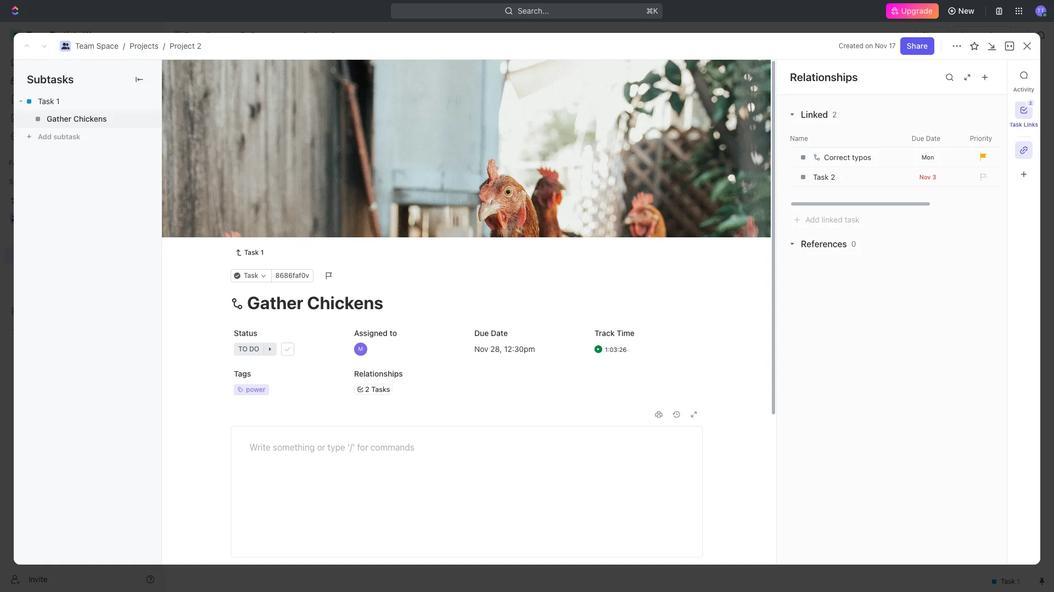 Task type: describe. For each thing, give the bounding box(es) containing it.
⌘k
[[647, 6, 659, 15]]

1 horizontal spatial projects link
[[237, 29, 283, 42]]

‎task
[[813, 173, 829, 182]]

mon
[[922, 153, 934, 161]]

2 vertical spatial project
[[191, 65, 240, 83]]

12:30
[[504, 345, 524, 354]]

set priority element
[[975, 169, 991, 186]]

nov for nov 28 , 12:30 pm
[[474, 345, 488, 354]]

table link
[[331, 99, 353, 114]]

automations
[[960, 30, 1006, 40]]

0 vertical spatial project
[[303, 30, 329, 40]]

to inside dropdown button
[[238, 345, 247, 354]]

1 horizontal spatial projects
[[251, 30, 280, 40]]

m button
[[351, 340, 462, 360]]

in progress
[[204, 155, 248, 163]]

tags
[[234, 369, 251, 379]]

task sidebar navigation tab list
[[1010, 66, 1038, 183]]

change cover
[[645, 220, 695, 229]]

0
[[851, 239, 856, 249]]

user group image inside sidebar navigation
[[11, 215, 19, 222]]

‎task 2 link
[[810, 168, 898, 187]]

change
[[645, 220, 673, 229]]

dashboards link
[[4, 109, 159, 127]]

17
[[889, 42, 896, 50]]

tt button
[[1032, 2, 1050, 20]]

hide
[[570, 128, 585, 137]]

change cover button
[[639, 216, 702, 233]]

correct
[[824, 153, 850, 162]]

to do
[[238, 345, 259, 354]]

table
[[333, 101, 353, 111]]

hide button
[[565, 126, 589, 139]]

add task for the bottom add task button
[[221, 229, 254, 238]]

,
[[500, 345, 502, 354]]

2 inside ‎task 2 link
[[831, 173, 835, 182]]

created
[[839, 42, 864, 50]]

calendar link
[[278, 99, 313, 114]]

links
[[1024, 121, 1038, 128]]

2 inside linked 2
[[832, 110, 837, 119]]

new
[[958, 6, 975, 15]]

0 horizontal spatial team space link
[[75, 41, 119, 51]]

new button
[[943, 2, 981, 20]]

task inside tab list
[[1010, 121, 1022, 128]]

on
[[865, 42, 873, 50]]

add inside task sidebar content section
[[805, 215, 820, 225]]

board
[[205, 101, 226, 111]]

chickens
[[73, 114, 107, 124]]

cover
[[675, 220, 695, 229]]

home
[[26, 57, 47, 66]]

relationships inside task sidebar content section
[[790, 71, 858, 83]]

name
[[790, 134, 808, 142]]

gather
[[47, 114, 71, 124]]

board link
[[203, 99, 226, 114]]

subtasks
[[27, 73, 74, 86]]

add down automations button
[[975, 70, 989, 80]]

upgrade link
[[886, 3, 939, 19]]

assignees
[[458, 128, 490, 137]]

1 vertical spatial project
[[170, 41, 195, 51]]

share button right 17
[[900, 37, 934, 55]]

‎task 2
[[813, 173, 835, 182]]

due date
[[474, 329, 508, 338]]

inbox
[[26, 76, 46, 85]]

reposition button
[[587, 216, 639, 233]]

Edit task name text field
[[230, 293, 702, 313]]

date
[[491, 329, 508, 338]]

1 vertical spatial projects
[[130, 41, 159, 51]]

task inside dropdown button
[[243, 272, 258, 280]]

change cover button
[[639, 216, 702, 233]]

1 vertical spatial add task button
[[282, 153, 328, 166]]

add linked task
[[805, 215, 860, 225]]

pm
[[524, 345, 535, 354]]

space for team space
[[206, 30, 228, 40]]

1 vertical spatial relationships
[[354, 369, 403, 379]]

team space
[[184, 30, 228, 40]]

subtask
[[53, 132, 80, 141]]

1 button for 2
[[247, 209, 262, 220]]

linked 2
[[801, 110, 837, 120]]

3
[[932, 173, 936, 180]]

2 inside "project 2" link
[[331, 30, 335, 40]]

user group image
[[61, 43, 69, 49]]

0 vertical spatial to
[[389, 329, 397, 338]]

inbox link
[[4, 72, 159, 89]]

time
[[616, 329, 634, 338]]

assigned to
[[354, 329, 397, 338]]

1 button for 1
[[246, 190, 261, 201]]

track
[[594, 329, 614, 338]]

share for share "button" below upgrade in the top right of the page
[[922, 30, 943, 40]]

automations button
[[954, 27, 1011, 43]]

1 vertical spatial task 1 link
[[230, 247, 268, 260]]

favorites button
[[4, 157, 42, 170]]

0 horizontal spatial task 1 link
[[14, 93, 161, 110]]

correct typos
[[824, 153, 871, 162]]

gather chickens
[[47, 114, 107, 124]]

nov for nov 3
[[919, 173, 931, 180]]



Task type: locate. For each thing, give the bounding box(es) containing it.
2 inside "2" button
[[1029, 100, 1032, 106]]

sidebar navigation
[[0, 22, 164, 593]]

projects
[[251, 30, 280, 40], [130, 41, 159, 51]]

0 vertical spatial task 1
[[38, 97, 60, 106]]

share down upgrade in the top right of the page
[[922, 30, 943, 40]]

nov left 3
[[919, 173, 931, 180]]

task 2
[[221, 210, 245, 219]]

activity
[[1013, 86, 1034, 93]]

references
[[801, 239, 847, 249]]

gantt link
[[371, 99, 393, 114]]

1 horizontal spatial user group image
[[174, 32, 181, 38]]

to left do
[[238, 345, 247, 354]]

0 vertical spatial task 1 link
[[14, 93, 161, 110]]

docs link
[[4, 91, 159, 108]]

0 horizontal spatial relationships
[[354, 369, 403, 379]]

assigned
[[354, 329, 387, 338]]

typos
[[852, 153, 871, 162]]

project 2
[[303, 30, 335, 40], [191, 65, 256, 83]]

1 vertical spatial 1 button
[[247, 209, 262, 220]]

power button
[[230, 380, 342, 400]]

0 vertical spatial add task
[[975, 70, 1008, 80]]

add task for the rightmost add task button
[[975, 70, 1008, 80]]

relationships up 2 tasks
[[354, 369, 403, 379]]

0 horizontal spatial task 1
[[38, 97, 60, 106]]

nov left 17
[[875, 42, 887, 50]]

1 horizontal spatial space
[[206, 30, 228, 40]]

1 horizontal spatial to
[[389, 329, 397, 338]]

1 vertical spatial project 2
[[191, 65, 256, 83]]

1
[[56, 97, 60, 106], [240, 191, 244, 200], [256, 191, 259, 199], [257, 210, 260, 219], [261, 249, 264, 257]]

share for share "button" to the right of 17
[[907, 41, 928, 51]]

share button
[[915, 26, 950, 44], [900, 37, 934, 55]]

2 horizontal spatial add task
[[975, 70, 1008, 80]]

add task button up activity
[[968, 66, 1015, 84]]

due date
[[912, 134, 941, 142]]

add linked task button
[[793, 215, 860, 225]]

task 1 link up the chickens
[[14, 93, 161, 110]]

projects link
[[237, 29, 283, 42], [130, 41, 159, 51]]

1 button right task 2
[[247, 209, 262, 220]]

references 0
[[801, 239, 856, 249]]

invite
[[29, 575, 48, 584]]

date
[[926, 134, 941, 142]]

task links
[[1010, 121, 1038, 128]]

relationships up linked 2
[[790, 71, 858, 83]]

1 vertical spatial team
[[75, 41, 94, 51]]

1 horizontal spatial project 2 link
[[289, 29, 338, 42]]

0 horizontal spatial projects
[[130, 41, 159, 51]]

1 horizontal spatial team space link
[[171, 29, 231, 42]]

0 vertical spatial share
[[922, 30, 943, 40]]

1 horizontal spatial task 1 link
[[230, 247, 268, 260]]

nov 28 , 12:30 pm
[[474, 345, 535, 354]]

dashboards
[[26, 113, 69, 122]]

tree inside sidebar navigation
[[4, 191, 159, 339]]

1 horizontal spatial task 1
[[221, 191, 244, 200]]

to up 'm' dropdown button
[[389, 329, 397, 338]]

28
[[490, 345, 500, 354]]

docs
[[26, 94, 44, 104]]

0 vertical spatial team
[[184, 30, 204, 40]]

1 vertical spatial due
[[474, 329, 489, 338]]

0 vertical spatial space
[[206, 30, 228, 40]]

spaces
[[9, 178, 32, 186]]

priority
[[970, 134, 992, 142]]

1 button down "progress"
[[246, 190, 261, 201]]

linked
[[801, 110, 828, 120]]

1 button
[[246, 190, 261, 201], [247, 209, 262, 220]]

0 vertical spatial nov
[[875, 42, 887, 50]]

nov
[[875, 42, 887, 50], [919, 173, 931, 180], [474, 345, 488, 354]]

1 horizontal spatial project 2
[[303, 30, 335, 40]]

2 horizontal spatial nov
[[919, 173, 931, 180]]

0 vertical spatial relationships
[[790, 71, 858, 83]]

0 horizontal spatial user group image
[[11, 215, 19, 222]]

0 horizontal spatial projects link
[[130, 41, 159, 51]]

0 vertical spatial user group image
[[174, 32, 181, 38]]

user group image down spaces
[[11, 215, 19, 222]]

to do button
[[230, 340, 342, 360]]

team
[[184, 30, 204, 40], [75, 41, 94, 51]]

set priority image
[[975, 169, 991, 186]]

1 horizontal spatial due
[[912, 134, 924, 142]]

1 vertical spatial nov
[[919, 173, 931, 180]]

0 horizontal spatial add task button
[[216, 227, 258, 240]]

progress
[[212, 155, 248, 163]]

8686faf0v button
[[271, 270, 313, 283]]

task 1 up task 2
[[221, 191, 244, 200]]

team space / projects / project 2
[[75, 41, 201, 51]]

add task button down calendar link
[[282, 153, 328, 166]]

add subtask button
[[14, 128, 161, 145]]

0 horizontal spatial add task
[[221, 229, 254, 238]]

track time
[[594, 329, 634, 338]]

add down calendar link
[[295, 155, 308, 163]]

2 vertical spatial nov
[[474, 345, 488, 354]]

0 horizontal spatial space
[[96, 41, 119, 51]]

1 vertical spatial task 1
[[221, 191, 244, 200]]

tt
[[1037, 7, 1045, 14]]

1 horizontal spatial relationships
[[790, 71, 858, 83]]

0 horizontal spatial project 2 link
[[170, 41, 201, 51]]

task button
[[230, 270, 271, 283]]

add inside button
[[38, 132, 51, 141]]

0 vertical spatial project 2
[[303, 30, 335, 40]]

2 horizontal spatial add task button
[[968, 66, 1015, 84]]

priority button
[[955, 134, 1010, 143]]

user group image left team space
[[174, 32, 181, 38]]

add task down automations button
[[975, 70, 1008, 80]]

tree
[[4, 191, 159, 339]]

team space link
[[171, 29, 231, 42], [75, 41, 119, 51]]

0 vertical spatial projects
[[251, 30, 280, 40]]

1 vertical spatial add task
[[295, 155, 324, 163]]

m
[[358, 346, 363, 353]]

1 vertical spatial user group image
[[11, 215, 19, 222]]

task
[[991, 70, 1008, 80], [38, 97, 54, 106], [1010, 121, 1022, 128], [309, 155, 324, 163], [221, 191, 238, 200], [221, 210, 238, 219], [237, 229, 254, 238], [244, 249, 259, 257], [243, 272, 258, 280]]

due for due date
[[474, 329, 489, 338]]

1:03:26
[[605, 346, 627, 353]]

reposition
[[593, 220, 632, 229]]

0 vertical spatial add task button
[[968, 66, 1015, 84]]

0 horizontal spatial project 2
[[191, 65, 256, 83]]

add subtask
[[38, 132, 80, 141]]

1 horizontal spatial nov
[[875, 42, 887, 50]]

2 vertical spatial task 1
[[244, 249, 264, 257]]

mon button
[[900, 153, 955, 161]]

share button down upgrade in the top right of the page
[[915, 26, 950, 44]]

due for due date
[[912, 134, 924, 142]]

list link
[[244, 99, 260, 114]]

task 1 up task dropdown button
[[244, 249, 264, 257]]

correct typos link
[[810, 148, 898, 167]]

due left "date"
[[912, 134, 924, 142]]

2 vertical spatial add task
[[221, 229, 254, 238]]

nov left 28
[[474, 345, 488, 354]]

add left linked
[[805, 215, 820, 225]]

list
[[247, 101, 260, 111]]

1 horizontal spatial add task
[[295, 155, 324, 163]]

add task down calendar
[[295, 155, 324, 163]]

task 1 up dashboards
[[38, 97, 60, 106]]

1 vertical spatial share
[[907, 41, 928, 51]]

in
[[204, 155, 211, 163]]

0 horizontal spatial due
[[474, 329, 489, 338]]

nov 3
[[919, 173, 936, 180]]

add task button down task 2
[[216, 227, 258, 240]]

1:03:26 button
[[591, 340, 702, 360]]

team for team space
[[184, 30, 204, 40]]

task 1 link up task dropdown button
[[230, 247, 268, 260]]

created on nov 17
[[839, 42, 896, 50]]

1 vertical spatial to
[[238, 345, 247, 354]]

to
[[389, 329, 397, 338], [238, 345, 247, 354]]

project
[[303, 30, 329, 40], [170, 41, 195, 51], [191, 65, 240, 83]]

0 horizontal spatial team
[[75, 41, 94, 51]]

nov inside dropdown button
[[919, 173, 931, 180]]

tags power
[[234, 369, 265, 394]]

user group image
[[174, 32, 181, 38], [11, 215, 19, 222]]

gather chickens link
[[14, 110, 161, 128]]

due left date
[[474, 329, 489, 338]]

due inside dropdown button
[[912, 134, 924, 142]]

add task down task 2
[[221, 229, 254, 238]]

1 vertical spatial space
[[96, 41, 119, 51]]

task 1
[[38, 97, 60, 106], [221, 191, 244, 200], [244, 249, 264, 257]]

0 horizontal spatial to
[[238, 345, 247, 354]]

assignees button
[[444, 126, 495, 139]]

upgrade
[[902, 6, 933, 15]]

2 horizontal spatial task 1
[[244, 249, 264, 257]]

add down dashboards
[[38, 132, 51, 141]]

add down task 2
[[221, 229, 235, 238]]

do
[[249, 345, 259, 354]]

nov 3 button
[[900, 173, 955, 181]]

due date button
[[900, 134, 955, 143]]

share right 17
[[907, 41, 928, 51]]

task
[[845, 215, 860, 225]]

0 vertical spatial due
[[912, 134, 924, 142]]

2 vertical spatial add task button
[[216, 227, 258, 240]]

space for team space / projects / project 2
[[96, 41, 119, 51]]

gantt
[[373, 101, 393, 111]]

1 horizontal spatial team
[[184, 30, 204, 40]]

0 vertical spatial 1 button
[[246, 190, 261, 201]]

team for team space / projects / project 2
[[75, 41, 94, 51]]

0 horizontal spatial nov
[[474, 345, 488, 354]]

search...
[[518, 6, 549, 15]]

linked
[[822, 215, 843, 225]]

home link
[[4, 53, 159, 71]]

1 horizontal spatial add task button
[[282, 153, 328, 166]]

task sidebar content section
[[774, 60, 1054, 565]]

status
[[234, 329, 257, 338]]

2 button
[[1015, 100, 1034, 119]]

Search tasks... text field
[[917, 125, 1027, 141]]



Task type: vqa. For each thing, say whether or not it's contained in the screenshot.
Due within dropdown button
yes



